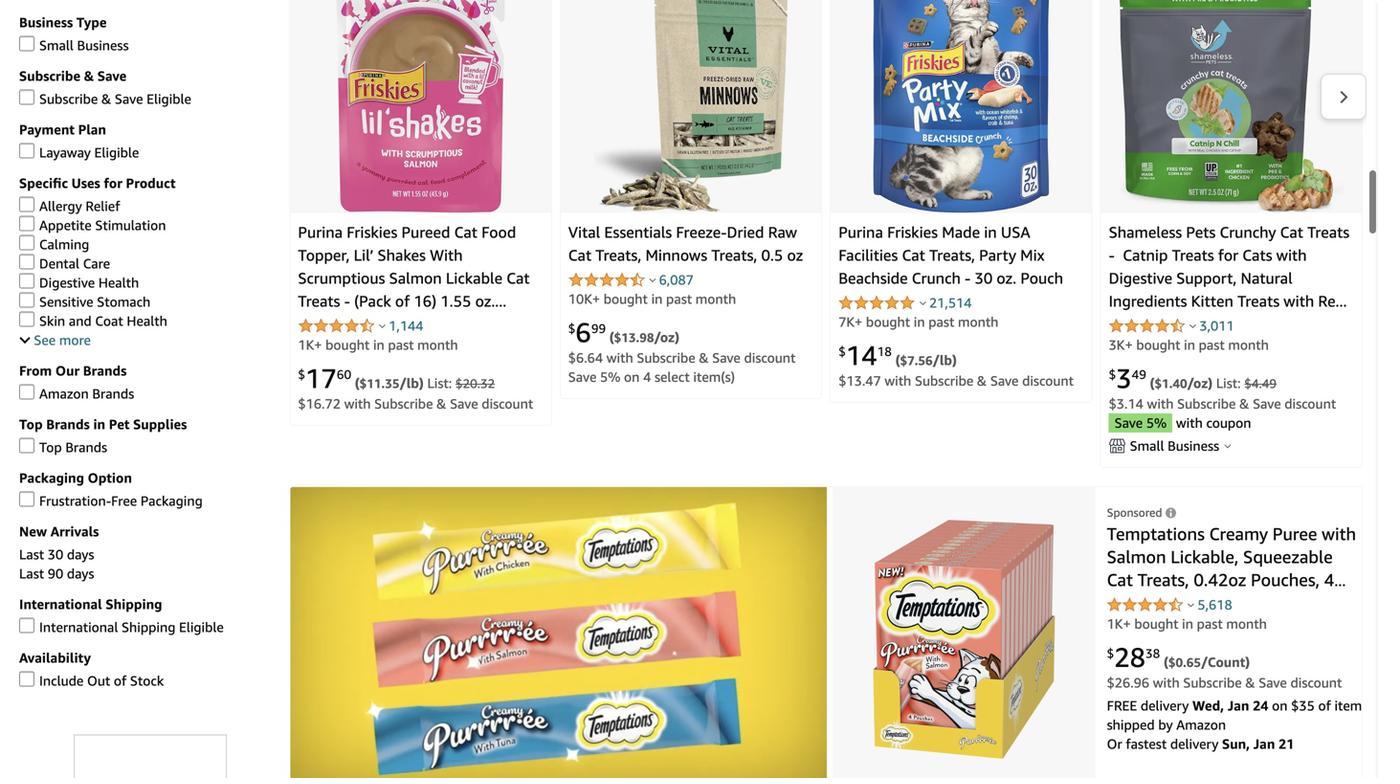 Task type: describe. For each thing, give the bounding box(es) containing it.
party
[[980, 246, 1017, 264]]

( for 3
[[1150, 375, 1155, 391]]

checkbox image for layaway eligible
[[19, 143, 34, 158]]

allergy
[[39, 198, 82, 214]]

include out of stock link
[[19, 672, 164, 689]]

6,087 link
[[659, 272, 694, 288]]

1 last from the top
[[19, 547, 44, 562]]

checkbox image for skin and coat health
[[19, 312, 34, 327]]

or fastest delivery sun, jan 21 element
[[1107, 736, 1295, 752]]

amazon brands
[[39, 386, 134, 402]]

0.42oz
[[1194, 570, 1247, 590]]

oz. inside "purina friskies pureed cat food topper, lil' shakes with scrumptious salmon lickable cat treats - (pack of 16) 1.55 oz. pouches"
[[475, 292, 495, 310]]

with inside $ 17 60 ( $11.35 /lb) list: $20.32 $16.72 with subscribe & save discount
[[344, 396, 371, 412]]

& inside $ 14 18 ( $7.56 /lb) $13.47 with subscribe & save discount
[[977, 373, 987, 389]]

pouch
[[1021, 269, 1064, 287]]

bought for 17
[[326, 337, 370, 353]]

$20.32
[[456, 376, 495, 391]]

5,618 link
[[1198, 597, 1233, 613]]

with inside $ 14 18 ( $7.56 /lb) $13.47 with subscribe & save discount
[[885, 373, 912, 389]]

0 vertical spatial business
[[19, 14, 73, 30]]

top for top brands
[[39, 439, 62, 455]]

& inside $ 3 49 ( $1.40 /oz) list: $4.49 $3.14 with subscribe & save discount save 5% with coupon
[[1240, 396, 1250, 412]]

business type
[[19, 14, 107, 30]]

packaging option
[[19, 470, 132, 486]]

discount inside $ 3 49 ( $1.40 /oz) list: $4.49 $3.14 with subscribe & save discount save 5% with coupon
[[1285, 396, 1337, 412]]

$ 6 99 ( $13.98 /oz) $6.64 with subscribe & save discount save 5% on 4 select item(s)
[[569, 316, 796, 385]]

product
[[126, 175, 176, 191]]

of inside include out of stock link
[[114, 673, 127, 689]]

amazon brands link
[[19, 384, 134, 402]]

sensitive stomach
[[39, 294, 151, 310]]

fastest
[[1126, 736, 1167, 752]]

skin and coat health link
[[19, 312, 167, 329]]

uses
[[71, 175, 100, 191]]

0 horizontal spatial small
[[39, 37, 74, 53]]

health inside digestive health link
[[98, 275, 139, 291]]

health inside skin and coat health link
[[127, 313, 167, 329]]

of inside on $35 of items shipped by amazon
[[1319, 698, 1332, 714]]

ingredients
[[1109, 292, 1188, 310]]

subscribe down small business link
[[19, 68, 80, 84]]

$35
[[1292, 698, 1315, 714]]

7k+
[[839, 314, 863, 330]]

$26.96
[[1107, 675, 1150, 691]]

$13.98
[[614, 330, 654, 345]]

availability
[[19, 650, 91, 666]]

0 vertical spatial packaging
[[19, 470, 84, 486]]

pet
[[109, 416, 130, 432]]

cat inside the shameless pets crunchy cat treats -  catnip treats for cats with digestive support, natural ingredients kitten treats with real chicken, healthy flavored feline snacks - catnip n chill, 1-pk
[[1281, 223, 1304, 241]]

subscribe inside $ 14 18 ( $7.56 /lb) $13.47 with subscribe & save discount
[[915, 373, 974, 389]]

stomach
[[97, 294, 151, 310]]

sponsored
[[1107, 506, 1163, 519]]

for inside the shameless pets crunchy cat treats -  catnip treats for cats with digestive support, natural ingredients kitten treats with real chicken, healthy flavored feline snacks - catnip n chill, 1-pk
[[1219, 246, 1239, 264]]

checkbox image for frustration-free packaging
[[19, 492, 34, 507]]

flavored
[[1229, 315, 1289, 333]]

lil'
[[354, 246, 374, 264]]

$16.72
[[298, 396, 341, 412]]

care
[[83, 256, 110, 271]]

free delivery wed, jan 24
[[1107, 698, 1273, 714]]

1 vertical spatial delivery
[[1171, 736, 1219, 752]]

1k+ for 1,144
[[298, 337, 322, 353]]

5% inside $ 3 49 ( $1.40 /oz) list: $4.49 $3.14 with subscribe & save discount save 5% with coupon
[[1147, 415, 1167, 431]]

business inside button
[[1168, 438, 1220, 454]]

month for 14
[[958, 314, 999, 330]]

subscribe & save eligible
[[39, 91, 191, 107]]

on inside on $35 of items shipped by amazon
[[1273, 698, 1288, 714]]

checkbox image for calming
[[19, 235, 34, 250]]

discount inside $ 17 60 ( $11.35 /lb) list: $20.32 $16.72 with subscribe & save discount
[[482, 396, 533, 412]]

checkbox image for dental care
[[19, 254, 34, 269]]

$ for 28
[[1107, 646, 1115, 661]]

month for 6
[[696, 291, 736, 307]]

eligible inside layaway eligible link
[[94, 145, 139, 160]]

popover image for 3
[[1190, 324, 1197, 328]]

past down 5,618 link
[[1197, 616, 1223, 632]]

top brands
[[39, 439, 107, 455]]

checkbox image for sensitive
[[19, 292, 34, 308]]

treats, inside purina friskies made in usa facilities cat treats, party mix beachside crunch - 30 oz. pouch
[[930, 246, 976, 264]]

1k+ for 5,618
[[1107, 616, 1131, 632]]

bought for 6
[[604, 291, 648, 307]]

temptations
[[1107, 524, 1205, 544]]

sponsored ad - vital essentials freeze-dried raw cat treats, minnows treats, 0.5 oz image
[[594, 0, 788, 213]]

discount for 6
[[744, 350, 796, 366]]

treats, inside temptations creamy puree with salmon lickable, squeezable cat treats, 0.42oz pouches, 4 count (pack of 11)
[[1138, 570, 1190, 590]]

$4.49
[[1245, 376, 1277, 391]]

treats up the real
[[1308, 223, 1350, 241]]

crunch
[[912, 269, 961, 287]]

in left "pet"
[[93, 416, 105, 432]]

shipping for international shipping
[[106, 596, 162, 612]]

save inside $ 14 18 ( $7.56 /lb) $13.47 with subscribe & save discount
[[991, 373, 1019, 389]]

with left coupon
[[1177, 415, 1203, 431]]

(pack inside "purina friskies pureed cat food topper, lil' shakes with scrumptious salmon lickable cat treats - (pack of 16) 1.55 oz. pouches"
[[354, 292, 391, 310]]

99
[[592, 321, 606, 336]]

shipping for international shipping eligible
[[122, 619, 176, 635]]

temptations creamy puree with salmon lickable, squeezable cat treats, 0.42oz pouches, 4 count (pack of 11) image
[[866, 520, 1063, 759]]

popover image left 5,618 link
[[1188, 603, 1195, 608]]

past for 3
[[1199, 337, 1225, 353]]

from our brands
[[19, 363, 127, 379]]

checkbox image for international shipping eligible
[[19, 618, 34, 633]]

with up natural
[[1277, 246, 1307, 264]]

21,514 link
[[930, 295, 972, 311]]

eligible inside subscribe & save eligible link
[[147, 91, 191, 107]]

cat inside vital essentials freeze-dried raw cat treats, minnows treats, 0.5 oz
[[569, 246, 592, 264]]

on $35 of items shipped by amazon
[[1107, 698, 1368, 733]]

natural
[[1241, 269, 1293, 287]]

mix
[[1021, 246, 1045, 264]]

purina friskies made in usa facilities cat treats, party mix beachside crunch - 30 oz. pouch
[[839, 223, 1064, 287]]

purina for 14
[[839, 223, 884, 241]]

in for 5,618
[[1183, 616, 1194, 632]]

treats inside "purina friskies pureed cat food topper, lil' shakes with scrumptious salmon lickable cat treats - (pack of 16) 1.55 oz. pouches"
[[298, 292, 340, 310]]

shameless
[[1109, 223, 1183, 241]]

11)
[[1226, 593, 1252, 613]]

appetite
[[39, 217, 92, 233]]

include
[[39, 673, 84, 689]]

brands up "amazon brands"
[[83, 363, 127, 379]]

temptations creamy puree with salmon lickable, squeezable cat treats, 0.42oz pouches, 4 count (pack of 11) link
[[1107, 524, 1357, 613]]

with inside $ 6 99 ( $13.98 /oz) $6.64 with subscribe & save discount save 5% on 4 select item(s)
[[607, 350, 634, 366]]

/count)
[[1202, 654, 1251, 670]]

month for 3
[[1229, 337, 1269, 353]]

checkbox image for top brands
[[19, 438, 34, 453]]

save inside $ 17 60 ( $11.35 /lb) list: $20.32 $16.72 with subscribe & save discount
[[450, 396, 478, 412]]

items
[[1335, 698, 1368, 714]]

type
[[76, 14, 107, 30]]

amazon inside on $35 of items shipped by amazon
[[1177, 717, 1226, 733]]

6,087
[[659, 272, 694, 288]]

in for 21,514
[[914, 314, 925, 330]]

with
[[430, 246, 463, 264]]

30 inside new arrivals last 30 days last 90 days
[[48, 547, 63, 562]]

kitten
[[1192, 292, 1234, 310]]

0.5
[[762, 246, 783, 264]]

bought up 38
[[1135, 616, 1179, 632]]

49
[[1132, 367, 1147, 382]]

popover image for 6
[[650, 278, 656, 282]]

amazon inside amazon brands link
[[39, 386, 89, 402]]

1 days from the top
[[67, 547, 94, 562]]

0 vertical spatial for
[[104, 175, 122, 191]]

0 horizontal spatial digestive
[[39, 275, 95, 291]]

3,011 link
[[1200, 318, 1235, 334]]

free
[[1107, 698, 1138, 714]]

( for 6
[[610, 329, 614, 345]]

( for 28
[[1164, 654, 1169, 670]]

$ for 6
[[569, 321, 576, 336]]

past for 17
[[388, 337, 414, 353]]

month for 17
[[418, 337, 458, 353]]

1k+ bought in past month for 1,144
[[298, 337, 458, 353]]

cats
[[1243, 246, 1273, 264]]

purina friskies made in usa facilities cat treats, party mix beachside crunch - 30 oz. pouch link
[[839, 223, 1064, 287]]

10k+
[[569, 291, 600, 307]]

popover image for 14
[[920, 301, 927, 305]]

$3.14
[[1109, 396, 1144, 412]]

friskies for 14
[[888, 223, 938, 241]]

in for 6,087
[[652, 291, 663, 307]]

in inside purina friskies made in usa facilities cat treats, party mix beachside crunch - 30 oz. pouch
[[984, 223, 997, 241]]

wed,
[[1193, 698, 1225, 714]]

shameless pets crunchy cat treats -  catnip treats for cats with digestive support, natural ingredients kitten treats with real chicken, healthy flavored feline snacks - catnip n chill, 1-pk link
[[1109, 223, 1350, 356]]

food
[[482, 223, 516, 241]]

purina for 17
[[298, 223, 343, 241]]

scrumptious
[[298, 269, 385, 287]]

friskies for 17
[[347, 223, 398, 241]]

subscribe inside $ 28 38 ( $0.65 /count) $26.96 with subscribe & save discount
[[1184, 675, 1242, 691]]

top brands in pet supplies
[[19, 416, 187, 432]]

( for 17
[[355, 375, 360, 391]]

layaway eligible link
[[19, 143, 139, 160]]

pets
[[1187, 223, 1216, 241]]

facilities
[[839, 246, 898, 264]]

past for 14
[[929, 314, 955, 330]]

brands for top brands
[[65, 439, 107, 455]]

subscribe inside $ 3 49 ( $1.40 /oz) list: $4.49 $3.14 with subscribe & save discount save 5% with coupon
[[1178, 396, 1236, 412]]

new
[[19, 524, 47, 539]]

top brands link
[[19, 438, 107, 455]]

with up the feline
[[1284, 292, 1315, 310]]

oz. inside purina friskies made in usa facilities cat treats, party mix beachside crunch - 30 oz. pouch
[[997, 269, 1017, 287]]

treats, down 'essentials'
[[596, 246, 642, 264]]

checkbox image for allergy
[[19, 197, 34, 212]]

international for international shipping
[[19, 596, 102, 612]]

by
[[1159, 717, 1173, 733]]



Task type: vqa. For each thing, say whether or not it's contained in the screenshot.
Join
no



Task type: locate. For each thing, give the bounding box(es) containing it.
1 horizontal spatial list:
[[1217, 375, 1241, 391]]

small business inside small business button
[[1130, 438, 1220, 454]]

& inside $ 17 60 ( $11.35 /lb) list: $20.32 $16.72 with subscribe & save discount
[[437, 396, 447, 412]]

on inside $ 6 99 ( $13.98 /oz) $6.64 with subscribe & save discount save 5% on 4 select item(s)
[[624, 369, 640, 385]]

0 vertical spatial salmon
[[389, 269, 442, 287]]

1 vertical spatial business
[[77, 37, 129, 53]]

0 horizontal spatial packaging
[[19, 470, 84, 486]]

8 checkbox image from the top
[[19, 492, 34, 507]]

$ left 99
[[569, 321, 576, 336]]

list: left $4.49
[[1217, 375, 1241, 391]]

(pack down the scrumptious on the top
[[354, 292, 391, 310]]

salmon inside temptations creamy puree with salmon lickable, squeezable cat treats, 0.42oz pouches, 4 count (pack of 11)
[[1107, 547, 1167, 567]]

1k+ bought in past month down "1,144"
[[298, 337, 458, 353]]

with down $1.40
[[1147, 396, 1174, 412]]

cat right lickable on the left of page
[[507, 269, 530, 287]]

checkbox image down business type
[[19, 36, 34, 51]]

popover image
[[379, 324, 386, 328], [1190, 324, 1197, 328], [1188, 603, 1195, 608]]

1 vertical spatial last
[[19, 566, 44, 582]]

( for 14
[[896, 352, 900, 368]]

month down 21,514
[[958, 314, 999, 330]]

2 purina from the left
[[839, 223, 884, 241]]

see more
[[34, 332, 91, 348]]

small down business type
[[39, 37, 74, 53]]

purina inside purina friskies made in usa facilities cat treats, party mix beachside crunch - 30 oz. pouch
[[839, 223, 884, 241]]

1,144 link
[[389, 318, 424, 334]]

free delivery wed, jan 24 on $35 of items shipped by amazon element
[[1107, 698, 1368, 733]]

for left cats
[[1219, 246, 1239, 264]]

38
[[1146, 646, 1161, 661]]

brands inside 'link'
[[65, 439, 107, 455]]

1.55
[[441, 292, 471, 310]]

discount left 14
[[744, 350, 796, 366]]

dental care link
[[19, 254, 110, 271]]

delivery up by
[[1141, 698, 1189, 714]]

packaging up frustration-
[[19, 470, 84, 486]]

with right puree
[[1322, 524, 1357, 544]]

shipping
[[106, 596, 162, 612], [122, 619, 176, 635]]

0 horizontal spatial jan
[[1228, 698, 1250, 714]]

1 horizontal spatial amazon
[[1177, 717, 1226, 733]]

digestive up ingredients
[[1109, 269, 1173, 287]]

bought for 14
[[866, 314, 911, 330]]

bought down chicken, in the right of the page
[[1137, 337, 1181, 353]]

/lb) for 17
[[400, 375, 424, 391]]

6 checkbox image from the top
[[19, 672, 34, 687]]

select
[[655, 369, 690, 385]]

checkbox image down specific
[[19, 197, 34, 212]]

0 vertical spatial 1k+
[[298, 337, 322, 353]]

purina inside "purina friskies pureed cat food topper, lil' shakes with scrumptious salmon lickable cat treats - (pack of 16) 1.55 oz. pouches"
[[298, 223, 343, 241]]

cat down vital
[[569, 246, 592, 264]]

treats, down 'made'
[[930, 246, 976, 264]]

5 checkbox image from the top
[[19, 384, 34, 400]]

1 vertical spatial 1k+
[[1107, 616, 1131, 632]]

checkbox image inside "allergy relief" link
[[19, 197, 34, 212]]

international inside international shipping eligible link
[[39, 619, 118, 635]]

of inside temptations creamy puree with salmon lickable, squeezable cat treats, 0.42oz pouches, 4 count (pack of 11)
[[1205, 593, 1222, 613]]

0 horizontal spatial 4
[[643, 369, 651, 385]]

4 inside temptations creamy puree with salmon lickable, squeezable cat treats, 0.42oz pouches, 4 count (pack of 11)
[[1325, 570, 1335, 590]]

international for international shipping eligible
[[39, 619, 118, 635]]

of
[[395, 292, 410, 310], [1205, 593, 1222, 613], [114, 673, 127, 689], [1319, 698, 1332, 714]]

checkbox image up payment
[[19, 89, 34, 105]]

1 horizontal spatial salmon
[[1107, 547, 1167, 567]]

3 checkbox image from the top
[[19, 273, 34, 289]]

16)
[[414, 292, 437, 310]]

pouches,
[[1251, 570, 1320, 590]]

1 horizontal spatial catnip
[[1171, 338, 1216, 356]]

past down 21,514
[[929, 314, 955, 330]]

2 checkbox image from the top
[[19, 89, 34, 105]]

free
[[111, 493, 137, 509]]

view next items image
[[1339, 90, 1349, 104]]

bought down the 'pouches' at the top
[[326, 337, 370, 353]]

1 vertical spatial packaging
[[141, 493, 203, 509]]

plan
[[78, 122, 106, 137]]

1 horizontal spatial (pack
[[1159, 593, 1201, 613]]

month down minnows
[[696, 291, 736, 307]]

of left 16)
[[395, 292, 410, 310]]

days down arrivals
[[67, 547, 94, 562]]

checkbox image inside layaway eligible link
[[19, 143, 34, 158]]

treats,
[[596, 246, 642, 264], [712, 246, 758, 264], [930, 246, 976, 264], [1138, 570, 1190, 590]]

$
[[569, 321, 576, 336], [839, 344, 846, 359], [298, 367, 305, 382], [1109, 367, 1117, 382], [1107, 646, 1115, 661]]

past
[[666, 291, 692, 307], [929, 314, 955, 330], [388, 337, 414, 353], [1199, 337, 1225, 353], [1197, 616, 1223, 632]]

checkbox image inside international shipping eligible link
[[19, 618, 34, 633]]

bought up the $13.98
[[604, 291, 648, 307]]

checkbox image inside sensitive stomach 'link'
[[19, 292, 34, 308]]

1 vertical spatial oz.
[[475, 292, 495, 310]]

top inside 'link'
[[39, 439, 62, 455]]

checkbox image
[[19, 197, 34, 212], [19, 216, 34, 231], [19, 273, 34, 289], [19, 292, 34, 308], [19, 384, 34, 400], [19, 672, 34, 687]]

0 horizontal spatial on
[[624, 369, 640, 385]]

international shipping
[[19, 596, 162, 612]]

0 horizontal spatial salmon
[[389, 269, 442, 287]]

subscribe down '$7.56'
[[915, 373, 974, 389]]

1 horizontal spatial business
[[77, 37, 129, 53]]

4 checkbox image from the top
[[19, 235, 34, 250]]

checkbox image for appetite
[[19, 216, 34, 231]]

1 vertical spatial 1k+ bought in past month
[[1107, 616, 1267, 632]]

9 checkbox image from the top
[[19, 618, 34, 633]]

specific
[[19, 175, 68, 191]]

4 checkbox image from the top
[[19, 292, 34, 308]]

1 horizontal spatial jan
[[1254, 736, 1276, 752]]

1 vertical spatial small business
[[1130, 438, 1220, 454]]

/oz) for 6
[[654, 329, 680, 345]]

with down $11.35
[[344, 396, 371, 412]]

discount for 14
[[1023, 373, 1074, 389]]

0 horizontal spatial 1k+
[[298, 337, 322, 353]]

1 horizontal spatial small business
[[1130, 438, 1220, 454]]

cat up with
[[454, 223, 478, 241]]

brands for top brands in pet supplies
[[46, 416, 90, 432]]

checkbox image down dental care link
[[19, 273, 34, 289]]

checkbox image for small business
[[19, 36, 34, 51]]

business down type
[[77, 37, 129, 53]]

small business inside small business link
[[39, 37, 129, 53]]

checkbox image inside digestive health link
[[19, 273, 34, 289]]

30 down party
[[975, 269, 993, 287]]

0 horizontal spatial purina
[[298, 223, 343, 241]]

popover image for 17
[[379, 324, 386, 328]]

0 vertical spatial 30
[[975, 269, 993, 287]]

friskies inside purina friskies made in usa facilities cat treats, party mix beachside crunch - 30 oz. pouch
[[888, 223, 938, 241]]

/lb) inside $ 17 60 ( $11.35 /lb) list: $20.32 $16.72 with subscribe & save discount
[[400, 375, 424, 391]]

list
[[286, 0, 1379, 471]]

& inside $ 6 99 ( $13.98 /oz) $6.64 with subscribe & save discount save 5% on 4 select item(s)
[[699, 350, 709, 366]]

amazon
[[39, 386, 89, 402], [1177, 717, 1226, 733]]

( inside $ 6 99 ( $13.98 /oz) $6.64 with subscribe & save discount save 5% on 4 select item(s)
[[610, 329, 614, 345]]

checkbox image inside skin and coat health link
[[19, 312, 34, 327]]

1 horizontal spatial popover image
[[920, 301, 927, 305]]

2 last from the top
[[19, 566, 44, 582]]

1 vertical spatial health
[[127, 313, 167, 329]]

3k+ bought in past month
[[1109, 337, 1269, 353]]

last 30 days link
[[19, 547, 94, 562]]

21,514
[[930, 295, 972, 311]]

0 vertical spatial 4
[[643, 369, 651, 385]]

0 horizontal spatial (pack
[[354, 292, 391, 310]]

60
[[337, 367, 351, 382]]

0 horizontal spatial list:
[[427, 375, 452, 391]]

past down "3,011" link
[[1199, 337, 1225, 353]]

1 horizontal spatial for
[[1219, 246, 1239, 264]]

digestive health link
[[19, 273, 139, 291]]

2 checkbox image from the top
[[19, 216, 34, 231]]

sponsored ad - purina friskies pureed cat food topper, lil' shakes with scrumptious salmon lickable cat treats - (pack of ... image
[[336, 0, 506, 213]]

sun,
[[1223, 736, 1251, 752]]

0 horizontal spatial oz.
[[475, 292, 495, 310]]

extender expand image
[[19, 333, 30, 344]]

1 horizontal spatial purina
[[839, 223, 884, 241]]

1-
[[1274, 338, 1289, 356]]

2 friskies from the left
[[888, 223, 938, 241]]

dental care
[[39, 256, 110, 271]]

list: inside $ 17 60 ( $11.35 /lb) list: $20.32 $16.72 with subscribe & save discount
[[427, 375, 452, 391]]

last 90 days link
[[19, 566, 94, 582]]

3 checkbox image from the top
[[19, 143, 34, 158]]

$ inside $ 28 38 ( $0.65 /count) $26.96 with subscribe & save discount
[[1107, 646, 1115, 661]]

cat right 'crunchy'
[[1281, 223, 1304, 241]]

payment plan
[[19, 122, 106, 137]]

( inside $ 14 18 ( $7.56 /lb) $13.47 with subscribe & save discount
[[896, 352, 900, 368]]

1 horizontal spatial /oz)
[[1188, 375, 1213, 391]]

see more button
[[19, 332, 91, 348]]

/lb) down the 7k+ bought in past month
[[933, 352, 957, 368]]

0 horizontal spatial /lb)
[[400, 375, 424, 391]]

0 horizontal spatial 1k+ bought in past month
[[298, 337, 458, 353]]

jan inside free delivery wed, jan 24 on $35 of items shipped by amazon element
[[1228, 698, 1250, 714]]

0 vertical spatial top
[[19, 416, 43, 432]]

/oz) inside $ 3 49 ( $1.40 /oz) list: $4.49 $3.14 with subscribe & save discount save 5% with coupon
[[1188, 375, 1213, 391]]

( right 60 at the left
[[355, 375, 360, 391]]

$ 28 38 ( $0.65 /count) $26.96 with subscribe & save discount
[[1107, 642, 1343, 691]]

$ 14 18 ( $7.56 /lb) $13.47 with subscribe & save discount
[[839, 339, 1074, 389]]

cat inside purina friskies made in usa facilities cat treats, party mix beachside crunch - 30 oz. pouch
[[902, 246, 926, 264]]

subscribe inside subscribe & save eligible link
[[39, 91, 98, 107]]

1 list: from the left
[[427, 375, 452, 391]]

treats down the pets
[[1172, 246, 1215, 264]]

with inside $ 28 38 ( $0.65 /count) $26.96 with subscribe & save discount
[[1153, 675, 1180, 691]]

21
[[1279, 736, 1295, 752]]

$ up $16.72
[[298, 367, 305, 382]]

0 vertical spatial /oz)
[[654, 329, 680, 345]]

popover image up 3k+ bought in past month
[[1190, 324, 1197, 328]]

- inside purina friskies made in usa facilities cat treats, party mix beachside crunch - 30 oz. pouch
[[965, 269, 971, 287]]

0 vertical spatial jan
[[1228, 698, 1250, 714]]

4 inside $ 6 99 ( $13.98 /oz) $6.64 with subscribe & save discount save 5% on 4 select item(s)
[[643, 369, 651, 385]]

top for top brands in pet supplies
[[19, 416, 43, 432]]

checkbox image inside small business link
[[19, 36, 34, 51]]

1 vertical spatial small
[[1130, 438, 1165, 454]]

0 vertical spatial on
[[624, 369, 640, 385]]

with
[[1277, 246, 1307, 264], [1284, 292, 1315, 310], [607, 350, 634, 366], [885, 373, 912, 389], [344, 396, 371, 412], [1147, 396, 1174, 412], [1177, 415, 1203, 431], [1322, 524, 1357, 544], [1153, 675, 1180, 691]]

discount inside $ 28 38 ( $0.65 /count) $26.96 with subscribe & save discount
[[1291, 675, 1343, 691]]

small inside button
[[1130, 438, 1165, 454]]

frustration-free packaging
[[39, 493, 203, 509]]

1 horizontal spatial 30
[[975, 269, 993, 287]]

checkbox image inside the frustration-free packaging link
[[19, 492, 34, 507]]

purina up topper,
[[298, 223, 343, 241]]

friskies inside "purina friskies pureed cat food topper, lil' shakes with scrumptious salmon lickable cat treats - (pack of 16) 1.55 oz. pouches"
[[347, 223, 398, 241]]

checkbox image down payment
[[19, 143, 34, 158]]

in
[[984, 223, 997, 241], [652, 291, 663, 307], [914, 314, 925, 330], [373, 337, 385, 353], [1184, 337, 1196, 353], [93, 416, 105, 432], [1183, 616, 1194, 632]]

- down shameless
[[1109, 246, 1115, 264]]

1 vertical spatial 4
[[1325, 570, 1335, 590]]

vital
[[569, 223, 601, 241]]

1 vertical spatial catnip
[[1171, 338, 1216, 356]]

0 vertical spatial delivery
[[1141, 698, 1189, 714]]

- right snacks
[[1161, 338, 1167, 356]]

eligible inside international shipping eligible link
[[179, 619, 224, 635]]

in down healthy
[[1184, 337, 1196, 353]]

1 horizontal spatial 4
[[1325, 570, 1335, 590]]

1 vertical spatial popover image
[[920, 301, 927, 305]]

0 vertical spatial oz.
[[997, 269, 1017, 287]]

past for 6
[[666, 291, 692, 307]]

checkbox image left include
[[19, 672, 34, 687]]

list: for 3
[[1217, 375, 1241, 391]]

business down coupon
[[1168, 438, 1220, 454]]

checkbox image
[[19, 36, 34, 51], [19, 89, 34, 105], [19, 143, 34, 158], [19, 235, 34, 250], [19, 254, 34, 269], [19, 312, 34, 327], [19, 438, 34, 453], [19, 492, 34, 507], [19, 618, 34, 633]]

(pack inside temptations creamy puree with salmon lickable, squeezable cat treats, 0.42oz pouches, 4 count (pack of 11)
[[1159, 593, 1201, 613]]

packaging right free
[[141, 493, 203, 509]]

brands up top brands 'link'
[[46, 416, 90, 432]]

of inside "purina friskies pureed cat food topper, lil' shakes with scrumptious salmon lickable cat treats - (pack of 16) 1.55 oz. pouches"
[[395, 292, 410, 310]]

allergy relief
[[39, 198, 120, 214]]

real
[[1319, 292, 1349, 310]]

subscribe up wed,
[[1184, 675, 1242, 691]]

2 vertical spatial eligible
[[179, 619, 224, 635]]

1 vertical spatial amazon
[[1177, 717, 1226, 733]]

arrivals
[[50, 524, 99, 539]]

2 list: from the left
[[1217, 375, 1241, 391]]

or fastest delivery sun, jan 21
[[1107, 736, 1295, 752]]

jan left 24
[[1228, 698, 1250, 714]]

in for 1,144
[[373, 337, 385, 353]]

checkbox image left top brands
[[19, 438, 34, 453]]

0 horizontal spatial 30
[[48, 547, 63, 562]]

/lb) inside $ 14 18 ( $7.56 /lb) $13.47 with subscribe & save discount
[[933, 352, 957, 368]]

squeezable
[[1244, 547, 1333, 567]]

1k+ down count
[[1107, 616, 1131, 632]]

0 vertical spatial (pack
[[354, 292, 391, 310]]

0 vertical spatial shipping
[[106, 596, 162, 612]]

pureed
[[402, 223, 450, 241]]

1 horizontal spatial 1k+ bought in past month
[[1107, 616, 1267, 632]]

cat inside temptations creamy puree with salmon lickable, squeezable cat treats, 0.42oz pouches, 4 count (pack of 11)
[[1107, 570, 1133, 590]]

healthy
[[1171, 315, 1225, 333]]

checkbox image up availability
[[19, 618, 34, 633]]

1k+ bought in past month down 5,618 link
[[1107, 616, 1267, 632]]

17
[[305, 362, 337, 395]]

0 vertical spatial /lb)
[[933, 352, 957, 368]]

in up '$7.56'
[[914, 314, 925, 330]]

skin
[[39, 313, 65, 329]]

discount
[[744, 350, 796, 366], [1023, 373, 1074, 389], [482, 396, 533, 412], [1285, 396, 1337, 412], [1291, 675, 1343, 691]]

save
[[97, 68, 127, 84], [115, 91, 143, 107], [713, 350, 741, 366], [569, 369, 597, 385], [991, 373, 1019, 389], [450, 396, 478, 412], [1253, 396, 1282, 412], [1115, 415, 1143, 431], [1259, 675, 1288, 691]]

0 vertical spatial small business
[[39, 37, 129, 53]]

stimulation
[[95, 217, 166, 233]]

international down last 90 days link
[[19, 596, 102, 612]]

0 vertical spatial international
[[19, 596, 102, 612]]

checkbox image up new
[[19, 492, 34, 507]]

0 horizontal spatial 5%
[[600, 369, 621, 385]]

sponsored ad - purina friskies made in usa facilities cat treats, party mix beachside crunch - 30 oz. pouch image
[[873, 0, 1050, 213]]

2 days from the top
[[67, 566, 94, 582]]

1k+ bought in past month for 5,618
[[1107, 616, 1267, 632]]

30 inside purina friskies made in usa facilities cat treats, party mix beachside crunch - 30 oz. pouch
[[975, 269, 993, 287]]

checkbox image for subscribe & save eligible
[[19, 89, 34, 105]]

/oz) up select
[[654, 329, 680, 345]]

0 horizontal spatial /oz)
[[654, 329, 680, 345]]

0 horizontal spatial amazon
[[39, 386, 89, 402]]

1 horizontal spatial 5%
[[1147, 415, 1167, 431]]

7 checkbox image from the top
[[19, 438, 34, 453]]

oz
[[787, 246, 803, 264]]

checkbox image up calming link
[[19, 216, 34, 231]]

1 checkbox image from the top
[[19, 36, 34, 51]]

0 horizontal spatial small business
[[39, 37, 129, 53]]

health down 'stomach'
[[127, 313, 167, 329]]

list: inside $ 3 49 ( $1.40 /oz) list: $4.49 $3.14 with subscribe & save discount save 5% with coupon
[[1217, 375, 1241, 391]]

$ up $26.96
[[1107, 646, 1115, 661]]

4 right pouches,
[[1325, 570, 1335, 590]]

1 friskies from the left
[[347, 223, 398, 241]]

days
[[67, 547, 94, 562], [67, 566, 94, 582]]

checkbox image for digestive
[[19, 273, 34, 289]]

past down "1,144"
[[388, 337, 414, 353]]

oz. down party
[[997, 269, 1017, 287]]

discount inside $ 14 18 ( $7.56 /lb) $13.47 with subscribe & save discount
[[1023, 373, 1074, 389]]

1 checkbox image from the top
[[19, 197, 34, 212]]

with inside temptations creamy puree with salmon lickable, squeezable cat treats, 0.42oz pouches, 4 count (pack of 11)
[[1322, 524, 1357, 544]]

or
[[1107, 736, 1123, 752]]

vital essentials freeze-dried raw cat treats, minnows treats, 0.5 oz
[[569, 223, 803, 264]]

5% inside $ 6 99 ( $13.98 /oz) $6.64 with subscribe & save discount save 5% on 4 select item(s)
[[600, 369, 621, 385]]

oz.
[[997, 269, 1017, 287], [475, 292, 495, 310]]

$ for 3
[[1109, 367, 1117, 382]]

digestive inside the shameless pets crunchy cat treats -  catnip treats for cats with digestive support, natural ingredients kitten treats with real chicken, healthy flavored feline snacks - catnip n chill, 1-pk
[[1109, 269, 1173, 287]]

1 horizontal spatial 1k+
[[1107, 616, 1131, 632]]

0 vertical spatial amazon
[[39, 386, 89, 402]]

discount down $20.32
[[482, 396, 533, 412]]

1 vertical spatial 30
[[48, 547, 63, 562]]

popover image up the 7k+ bought in past month
[[920, 301, 927, 305]]

$ for 17
[[298, 367, 305, 382]]

/oz) for 3
[[1188, 375, 1213, 391]]

subscribe up coupon
[[1178, 396, 1236, 412]]

$ inside $ 14 18 ( $7.56 /lb) $13.47 with subscribe & save discount
[[839, 344, 846, 359]]

checkbox image inside dental care link
[[19, 254, 34, 269]]

$6.64
[[569, 350, 603, 366]]

1 vertical spatial on
[[1273, 698, 1288, 714]]

0 vertical spatial eligible
[[147, 91, 191, 107]]

discount inside $ 6 99 ( $13.98 /oz) $6.64 with subscribe & save discount save 5% on 4 select item(s)
[[744, 350, 796, 366]]

$ inside $ 6 99 ( $13.98 /oz) $6.64 with subscribe & save discount save 5% on 4 select item(s)
[[569, 321, 576, 336]]

sponsored ad - shameless pets crunchy cat treats -  catnip treats for cats with digestive support, natural ingredients kit... image
[[1120, 0, 1344, 213]]

topper,
[[298, 246, 350, 264]]

with down the $13.98
[[607, 350, 634, 366]]

0 vertical spatial health
[[98, 275, 139, 291]]

1 vertical spatial 5%
[[1147, 415, 1167, 431]]

month
[[696, 291, 736, 307], [958, 314, 999, 330], [418, 337, 458, 353], [1229, 337, 1269, 353], [1227, 616, 1267, 632]]

5 checkbox image from the top
[[19, 254, 34, 269]]

28
[[1115, 642, 1146, 674]]

temptations creamy puree with salmon lickable, squeezable cat treats, 0.42oz pouches, 4 count (pack of 11)
[[1107, 524, 1357, 613]]

$ for 14
[[839, 344, 846, 359]]

past down '6,087' link at the top
[[666, 291, 692, 307]]

month down 11)
[[1227, 616, 1267, 632]]

calming link
[[19, 235, 89, 252]]

1 vertical spatial (pack
[[1159, 593, 1201, 613]]

checkbox image for include
[[19, 672, 34, 687]]

brands up "pet"
[[92, 386, 134, 402]]

1 horizontal spatial on
[[1273, 698, 1288, 714]]

0 horizontal spatial catnip
[[1123, 246, 1168, 264]]

discount for 28
[[1291, 675, 1343, 691]]

brands for amazon brands
[[92, 386, 134, 402]]

for up relief
[[104, 175, 122, 191]]

our
[[55, 363, 80, 379]]

(
[[610, 329, 614, 345], [896, 352, 900, 368], [355, 375, 360, 391], [1150, 375, 1155, 391], [1164, 654, 1169, 670]]

usa
[[1001, 223, 1031, 241]]

popover image
[[650, 278, 656, 282], [920, 301, 927, 305]]

popover image left "1,144"
[[379, 324, 386, 328]]

out
[[87, 673, 110, 689]]

/lb) down 1,144 link
[[400, 375, 424, 391]]

$0.65
[[1169, 655, 1202, 670]]

0 vertical spatial 5%
[[600, 369, 621, 385]]

new arrivals last 30 days last 90 days
[[19, 524, 99, 582]]

salmon down temptations at the right of the page
[[1107, 547, 1167, 567]]

checkbox image inside subscribe & save eligible link
[[19, 89, 34, 105]]

6 checkbox image from the top
[[19, 312, 34, 327]]

beachside
[[839, 269, 908, 287]]

health up 'stomach'
[[98, 275, 139, 291]]

0 horizontal spatial popover image
[[650, 278, 656, 282]]

list: left $20.32
[[427, 375, 452, 391]]

popover image up the 10k+ bought in past month
[[650, 278, 656, 282]]

jan
[[1228, 698, 1250, 714], [1254, 736, 1276, 752]]

feline
[[1293, 315, 1334, 333]]

1 vertical spatial eligible
[[94, 145, 139, 160]]

1,144
[[389, 318, 424, 334]]

supplies
[[133, 416, 187, 432]]

0 vertical spatial popover image
[[650, 278, 656, 282]]

dried
[[727, 223, 764, 241]]

count
[[1107, 593, 1154, 613]]

2 horizontal spatial business
[[1168, 438, 1220, 454]]

&
[[84, 68, 94, 84], [101, 91, 111, 107], [699, 350, 709, 366], [977, 373, 987, 389], [437, 396, 447, 412], [1240, 396, 1250, 412], [1246, 675, 1256, 691]]

health
[[98, 275, 139, 291], [127, 313, 167, 329]]

$ inside $ 3 49 ( $1.40 /oz) list: $4.49 $3.14 with subscribe & save discount save 5% with coupon
[[1109, 367, 1117, 382]]

5% down $6.64
[[600, 369, 621, 385]]

2 vertical spatial business
[[1168, 438, 1220, 454]]

made
[[942, 223, 980, 241]]

checkbox image inside include out of stock link
[[19, 672, 34, 687]]

in up $11.35
[[373, 337, 385, 353]]

-
[[1109, 246, 1115, 264], [965, 269, 971, 287], [344, 292, 350, 310], [1161, 338, 1167, 356]]

1 horizontal spatial packaging
[[141, 493, 203, 509]]

salmon inside "purina friskies pureed cat food topper, lil' shakes with scrumptious salmon lickable cat treats - (pack of 16) 1.55 oz. pouches"
[[389, 269, 442, 287]]

1 vertical spatial salmon
[[1107, 547, 1167, 567]]

/oz) inside $ 6 99 ( $13.98 /oz) $6.64 with subscribe & save discount save 5% on 4 select item(s)
[[654, 329, 680, 345]]

4 left select
[[643, 369, 651, 385]]

0 vertical spatial catnip
[[1123, 246, 1168, 264]]

shameless pets crunchy cat treats -  catnip treats for cats with digestive support, natural ingredients kitten treats with real chicken, healthy flavored feline snacks - catnip n chill, 1-pk
[[1109, 223, 1350, 356]]

1 vertical spatial shipping
[[122, 619, 176, 635]]

business up small business link
[[19, 14, 73, 30]]

days right '90'
[[67, 566, 94, 582]]

0 horizontal spatial friskies
[[347, 223, 398, 241]]

allergy relief link
[[19, 197, 120, 214]]

treats, down dried
[[712, 246, 758, 264]]

/lb) for 14
[[933, 352, 957, 368]]

with down $0.65
[[1153, 675, 1180, 691]]

1 horizontal spatial /lb)
[[933, 352, 957, 368]]

/oz) down 3k+ bought in past month
[[1188, 375, 1213, 391]]

0 vertical spatial last
[[19, 547, 44, 562]]

0 horizontal spatial business
[[19, 14, 73, 30]]

vital essentials freeze-dried raw cat treats, minnows treats, 0.5 oz link
[[569, 223, 803, 264]]

1 vertical spatial /lb)
[[400, 375, 424, 391]]

( inside $ 17 60 ( $11.35 /lb) list: $20.32 $16.72 with subscribe & save discount
[[355, 375, 360, 391]]

list: for 17
[[427, 375, 452, 391]]

friskies
[[347, 223, 398, 241], [888, 223, 938, 241]]

1 vertical spatial jan
[[1254, 736, 1276, 752]]

- inside "purina friskies pureed cat food topper, lil' shakes with scrumptious salmon lickable cat treats - (pack of 16) 1.55 oz. pouches"
[[344, 292, 350, 310]]

0 vertical spatial small
[[39, 37, 74, 53]]

( inside $ 28 38 ( $0.65 /count) $26.96 with subscribe & save discount
[[1164, 654, 1169, 670]]

( inside $ 3 49 ( $1.40 /oz) list: $4.49 $3.14 with subscribe & save discount save 5% with coupon
[[1150, 375, 1155, 391]]

checkbox image inside calming link
[[19, 235, 34, 250]]

10k+ bought in past month
[[569, 291, 736, 307]]

0 horizontal spatial for
[[104, 175, 122, 191]]

list containing 6
[[286, 0, 1379, 471]]

1 vertical spatial days
[[67, 566, 94, 582]]

appetite stimulation
[[39, 217, 166, 233]]

$ inside $ 17 60 ( $11.35 /lb) list: $20.32 $16.72 with subscribe & save discount
[[298, 367, 305, 382]]

1 horizontal spatial small
[[1130, 438, 1165, 454]]

save inside $ 28 38 ( $0.65 /count) $26.96 with subscribe & save discount
[[1259, 675, 1288, 691]]

bought for 3
[[1137, 337, 1181, 353]]

1 vertical spatial for
[[1219, 246, 1239, 264]]

amazon up or fastest delivery sun, jan 21
[[1177, 717, 1226, 733]]

friskies up lil'
[[347, 223, 398, 241]]

subscribe inside $ 6 99 ( $13.98 /oz) $6.64 with subscribe & save discount save 5% on 4 select item(s)
[[637, 350, 696, 366]]

& inside $ 28 38 ( $0.65 /count) $26.96 with subscribe & save discount
[[1246, 675, 1256, 691]]

subscribe inside $ 17 60 ( $11.35 /lb) list: $20.32 $16.72 with subscribe & save discount
[[374, 396, 433, 412]]

discount left 3
[[1023, 373, 1074, 389]]

treats up flavored
[[1238, 292, 1280, 310]]

coupon
[[1207, 415, 1252, 431]]

5% down $1.40
[[1147, 415, 1167, 431]]

1 purina from the left
[[298, 223, 343, 241]]

checkbox image for amazon
[[19, 384, 34, 400]]

1 horizontal spatial oz.
[[997, 269, 1017, 287]]

checkbox image inside top brands 'link'
[[19, 438, 34, 453]]

on right 24
[[1273, 698, 1288, 714]]

18
[[878, 344, 892, 359]]

catnip down healthy
[[1171, 338, 1216, 356]]

salmon up 16)
[[389, 269, 442, 287]]

checkbox image inside appetite stimulation link
[[19, 216, 34, 231]]

in for 3,011
[[1184, 337, 1196, 353]]

30
[[975, 269, 993, 287], [48, 547, 63, 562]]

treats up the 'pouches' at the top
[[298, 292, 340, 310]]



